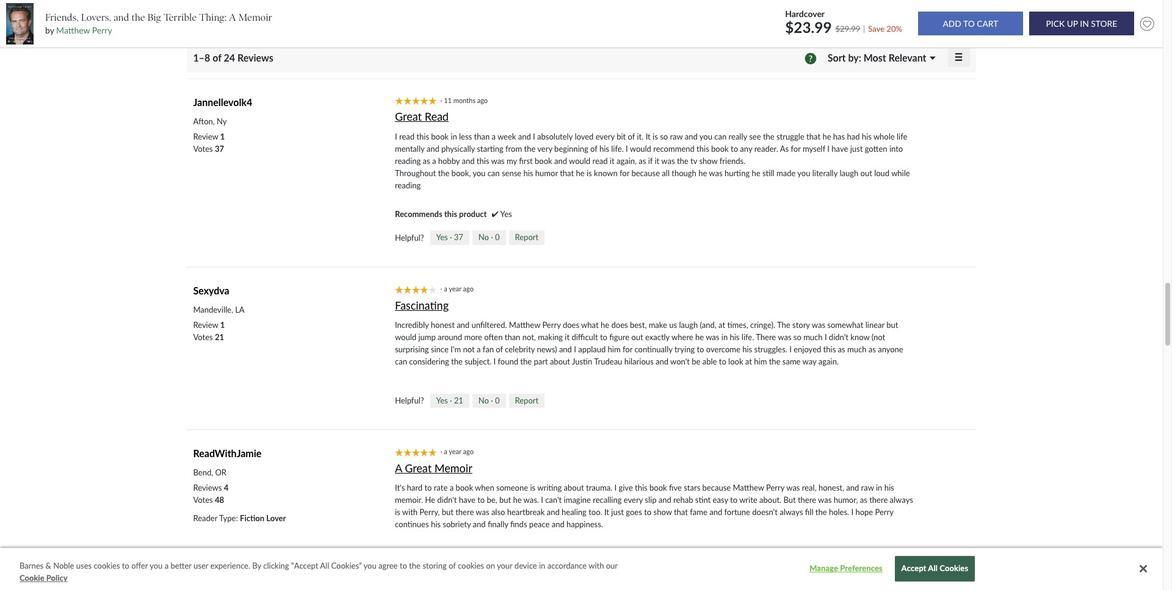 Task type: locate. For each thing, give the bounding box(es) containing it.
· a year ago up honest
[[440, 285, 477, 293]]

2 helpful? from the top
[[395, 396, 424, 406]]

1 0 from the top
[[495, 233, 500, 243]]

2 vertical spatial 1
[[220, 321, 225, 330]]

that down rehab at the right bottom of the page
[[674, 508, 688, 518]]

2 report from the top
[[515, 396, 539, 406]]

didn't inside incredibly honest and unfiltered. matthew perry does what he does best, make us laugh (and, at times, cringe). the story was somewhat linear but would jump around more often than not, making it difficult to figure out exactly where he was in his life. there was so much i didn't know (not surprising since i'm not a fan of celebrity news) and i applaud him for continually trying to overcome his struggles. i enjoyed this as much as anyone can considering the subject. i found the part about justin trudeau hilarious and won't be able to look at him the same way again.
[[829, 333, 849, 343]]

1 vertical spatial votes
[[193, 333, 213, 343]]

about inside it's hard to rate a book when someone is writing about trauma. i give this book five stars because matthew perry was real, honest, and raw in his memoir. he didn't have to be, but he was. i can't imagine recalling every slip and rehab stint easy to write about. but there was humor, as there always is with perry, but there was also heartbreak and healing too. it just goes to show that fame and fortune doesn't always fill the holes. i hope perry continues his sobriety and finally finds peace and happiness.
[[564, 484, 584, 494]]

1 horizontal spatial life.
[[742, 333, 754, 343]]

just down recalling
[[611, 508, 624, 518]]

ago
[[477, 96, 488, 104], [463, 285, 474, 293], [463, 448, 474, 456]]

ago for a great memoir
[[463, 448, 474, 456]]

the left tv
[[677, 156, 688, 166]]

1 report button from the top
[[509, 231, 545, 245]]

1–8 of 24 reviews
[[193, 52, 278, 63]]

around
[[438, 333, 462, 343]]

you right book,
[[473, 168, 486, 178]]

1 inside mandeville, la review 1 votes 21
[[220, 321, 225, 330]]

2 ✔ from the top
[[492, 549, 499, 559]]

2 recommends this product ✔ yes from the top
[[395, 549, 512, 559]]

as
[[423, 156, 430, 166], [639, 156, 646, 166], [838, 345, 845, 355], [869, 345, 876, 355], [860, 496, 867, 506]]

and down beginning
[[554, 156, 567, 166]]

but right the "be,"
[[499, 496, 511, 506]]

✔ for a great memoir
[[492, 549, 499, 559]]

have down the when
[[459, 496, 475, 506]]

memoir
[[238, 11, 272, 23], [435, 462, 472, 476]]

1 vertical spatial laugh
[[679, 321, 698, 330]]

whole
[[874, 132, 895, 142]]

thing:
[[199, 11, 227, 23]]

votes inside mandeville, la review 1 votes 21
[[193, 333, 213, 343]]

1 vertical spatial raw
[[861, 484, 874, 494]]

1 vertical spatial memoir
[[435, 462, 472, 476]]

review inside mandeville, la review 1 votes 21
[[193, 321, 218, 330]]

his right had
[[862, 132, 872, 142]]

would down it.
[[630, 144, 651, 154]]

2 0 from the top
[[495, 396, 500, 406]]

raw inside i read this book in less than a week and i absolutely loved every bit of it. it is so raw and you can really see the struggle that he has had his whole life mentally and physically starting from the very beginning of his life. i would recommend this book to any reader. as for myself i have just gotten into reading as a hobby and this was my first book and would read it again, as if it was the tv show friends. throughout the book, you can sense his humor that he is known for because all though he was hurting he still made you literally laugh out loud while reading
[[670, 132, 683, 142]]

as inside it's hard to rate a book when someone is writing about trauma. i give this book five stars because matthew perry was real, honest, and raw in his memoir. he didn't have to be, but he was. i can't imagine recalling every slip and rehab stint easy to write about. but there was humor, as there always is with perry, but there was also heartbreak and healing too. it just goes to show that fame and fortune doesn't always fill the holes. i hope perry continues his sobriety and finally finds peace and happiness.
[[860, 496, 867, 506]]

0 vertical spatial at
[[719, 321, 725, 330]]

1 inside afton, ny review 1 votes 37
[[220, 132, 225, 142]]

0 vertical spatial so
[[660, 132, 668, 142]]

1 helpful? from the top
[[395, 233, 424, 243]]

0 horizontal spatial but
[[442, 508, 453, 518]]

0 horizontal spatial because
[[632, 168, 660, 178]]

story
[[792, 321, 810, 330]]

for right as at right
[[791, 144, 801, 154]]

and inside friends, lovers, and the big terrible thing: a memoir by matthew perry
[[114, 11, 129, 23]]

21 inside content helpfulness group
[[454, 396, 463, 406]]

of right storing
[[449, 562, 456, 571]]

0 vertical spatial 21
[[215, 333, 224, 343]]

1 vertical spatial 1
[[220, 132, 225, 142]]

1 list from the top
[[193, 131, 225, 155]]

jannellevolk4
[[193, 96, 252, 108]]

1–8
[[193, 52, 210, 63]]

sexydva button
[[193, 285, 229, 297]]

with inside it's hard to rate a book when someone is writing about trauma. i give this book five stars because matthew perry was real, honest, and raw in his memoir. he didn't have to be, but he was. i can't imagine recalling every slip and rehab stint easy to write about. but there was humor, as there always is with perry, but there was also heartbreak and healing too. it just goes to show that fame and fortune doesn't always fill the holes. i hope perry continues his sobriety and finally finds peace and happiness.
[[402, 508, 418, 518]]

reading down throughout
[[395, 181, 421, 190]]

0 vertical spatial a
[[229, 11, 236, 23]]

1 vertical spatial read
[[399, 132, 415, 142]]

3 list from the top
[[193, 483, 228, 507]]

just down had
[[850, 144, 863, 154]]

device
[[515, 562, 537, 571]]

months
[[453, 96, 476, 104]]

matthew inside friends, lovers, and the big terrible thing: a memoir by matthew perry
[[56, 25, 90, 35]]

hurting
[[725, 168, 750, 178]]

product for great read
[[459, 209, 487, 219]]

he
[[425, 496, 435, 506]]

stint
[[695, 496, 711, 506]]

have inside i read this book in less than a week and i absolutely loved every bit of it. it is so raw and you can really see the struggle that he has had his whole life mentally and physically starting from the very beginning of his life. i would recommend this book to any reader. as for myself i have just gotten into reading as a hobby and this was my first book and would read it again, as if it was the tv show friends. throughout the book, you can sense his humor that he is known for because all though he was hurting he still made you literally laugh out loud while reading
[[832, 144, 848, 154]]

no right "yes · 37" on the top left of the page
[[479, 233, 489, 243]]

a inside barnes & noble uses cookies to offer you a better user experience. by clicking "accept all cookies" you agree to the storing of cookies on your device in accordance with our cookie policy
[[165, 562, 169, 571]]

list for a
[[193, 483, 228, 507]]

be,
[[487, 496, 497, 506]]

1 horizontal spatial every
[[624, 496, 643, 506]]

all inside button
[[928, 564, 938, 574]]

read for i read this book in less than a week and i absolutely loved every bit of it. it is so raw and you can really see the struggle that he has had his whole life mentally and physically starting from the very beginning of his life. i would recommend this book to any reader. as for myself i have just gotten into reading as a hobby and this was my first book and would read it again, as if it was the tv show friends. throughout the book, you can sense his humor that he is known for because all though he was hurting he still made you literally laugh out loud while reading
[[399, 132, 415, 142]]

1 vertical spatial at
[[745, 357, 752, 367]]

jump
[[418, 333, 436, 343]]

0 vertical spatial read
[[425, 110, 449, 124]]

a left 'better'
[[165, 562, 169, 571]]

barnes
[[20, 562, 43, 571]]

0 vertical spatial that
[[806, 132, 821, 142]]

1 vertical spatial with
[[589, 562, 604, 571]]

0 horizontal spatial life.
[[611, 144, 624, 154]]

out down best,
[[631, 333, 643, 343]]

0 horizontal spatial matthew
[[56, 25, 90, 35]]

recommends
[[395, 209, 442, 219], [395, 549, 442, 559]]

0 vertical spatial report button
[[509, 231, 545, 245]]

recommends this product ✔ yes for great read
[[395, 209, 512, 219]]

no for great read
[[479, 233, 489, 243]]

hobby
[[438, 156, 460, 166]]

always right humor,
[[890, 496, 913, 506]]

1 vertical spatial content helpfulness group
[[395, 394, 545, 409]]

great up hard
[[405, 462, 432, 476]]

37 inside afton, ny review 1 votes 37
[[215, 144, 224, 154]]

product up "yes · 37" on the top left of the page
[[459, 209, 487, 219]]

2 vertical spatial can
[[395, 357, 407, 367]]

1 vertical spatial reading
[[395, 181, 421, 190]]

be
[[692, 357, 700, 367]]

1 vertical spatial product
[[459, 549, 487, 559]]

year
[[449, 285, 461, 293], [449, 448, 461, 456]]

21 down mandeville, on the bottom left of the page
[[215, 333, 224, 343]]

sexydva
[[193, 285, 229, 297]]

reviews right 24
[[237, 52, 273, 63]]

ago for great read
[[477, 96, 488, 104]]

didn't inside it's hard to rate a book when someone is writing about trauma. i give this book five stars because matthew perry was real, honest, and raw in his memoir. he didn't have to be, but he was. i can't imagine recalling every slip and rehab stint easy to write about. but there was humor, as there always is with perry, but there was also heartbreak and healing too. it just goes to show that fame and fortune doesn't always fill the holes. i hope perry continues his sobriety and finally finds peace and happiness.
[[437, 496, 457, 506]]

0 horizontal spatial memoir
[[238, 11, 272, 23]]

0 vertical spatial memoir
[[238, 11, 272, 23]]

great read
[[395, 110, 449, 124]]

1 vertical spatial recommends
[[395, 549, 442, 559]]

1 content helpfulness group from the top
[[395, 231, 545, 246]]

votes down mandeville, on the bottom left of the page
[[193, 333, 213, 343]]

0 vertical spatial always
[[890, 496, 913, 506]]

· a year ago
[[440, 285, 477, 293], [440, 448, 477, 456]]

2 no from the top
[[479, 396, 489, 406]]

book
[[431, 132, 449, 142], [711, 144, 729, 154], [535, 156, 552, 166], [456, 484, 473, 494], [650, 484, 667, 494]]

does up figure in the right bottom of the page
[[611, 321, 628, 330]]

a up it's
[[395, 462, 402, 476]]

content helpfulness group for fascinating
[[395, 394, 545, 409]]

no right yes · 21
[[479, 396, 489, 406]]

perry down lovers,
[[92, 25, 112, 35]]

1 · a year ago from the top
[[440, 285, 477, 293]]

review inside afton, ny review 1 votes 37
[[193, 132, 218, 142]]

1 horizontal spatial all
[[928, 564, 938, 574]]

friends, lovers, and the big terrible thing: a memoir image
[[6, 3, 33, 45]]

2 year from the top
[[449, 448, 461, 456]]

1 product from the top
[[459, 209, 487, 219]]

no for fascinating
[[479, 396, 489, 406]]

all right accept
[[928, 564, 938, 574]]

the left big
[[132, 11, 145, 23]]

recommends for read
[[395, 209, 442, 219]]

big
[[147, 11, 161, 23]]

read
[[425, 110, 449, 124], [399, 132, 415, 142], [592, 156, 608, 166]]

0 horizontal spatial show
[[654, 508, 672, 518]]

21 down i'm
[[454, 396, 463, 406]]

in inside i read this book in less than a week and i absolutely loved every bit of it. it is so raw and you can really see the struggle that he has had his whole life mentally and physically starting from the very beginning of his life. i would recommend this book to any reader. as for myself i have just gotten into reading as a hobby and this was my first book and would read it again, as if it was the tv show friends. throughout the book, you can sense his humor that he is known for because all though he was hurting he still made you literally laugh out loud while reading
[[451, 132, 457, 142]]

memoir up rate
[[435, 462, 472, 476]]

can
[[714, 132, 727, 142], [488, 168, 500, 178], [395, 357, 407, 367]]

1 no · 0 from the top
[[479, 233, 500, 243]]

the left storing
[[409, 562, 421, 571]]

2 reading from the top
[[395, 181, 421, 190]]

2 vertical spatial but
[[442, 508, 453, 518]]

can left really
[[714, 132, 727, 142]]

0 vertical spatial recommends
[[395, 209, 442, 219]]

1 vertical spatial matthew
[[509, 321, 540, 330]]

1 vertical spatial 0
[[495, 396, 500, 406]]

to up fortune
[[730, 496, 738, 506]]

2 report button from the top
[[509, 394, 545, 409]]

1 ✔ from the top
[[492, 209, 499, 219]]

made
[[777, 168, 796, 178]]

votes for great read
[[193, 144, 213, 154]]

of inside barnes & noble uses cookies to offer you a better user experience. by clicking "accept all cookies" you agree to the storing of cookies on your device in accordance with our cookie policy
[[449, 562, 456, 571]]

enjoyed
[[794, 345, 821, 355]]

but
[[887, 321, 898, 330], [499, 496, 511, 506], [442, 508, 453, 518]]

1 horizontal spatial 37
[[454, 233, 463, 243]]

perry inside incredibly honest and unfiltered. matthew perry does what he does best, make us laugh (and, at times, cringe). the story was somewhat linear but would jump around more often than not, making it difficult to figure out exactly where he was in his life. there was so much i didn't know (not surprising since i'm not a fan of celebrity news) and i applaud him for continually trying to overcome his struggles. i enjoyed this as much as anyone can considering the subject. i found the part about justin trudeau hilarious and won't be able to look at him the same way again.
[[542, 321, 561, 330]]

48
[[215, 496, 224, 506]]

same
[[783, 357, 801, 367]]

0 horizontal spatial 21
[[215, 333, 224, 343]]

1 horizontal spatial out
[[860, 168, 872, 178]]

what
[[581, 321, 599, 330]]

i right "was." on the bottom left of the page
[[541, 496, 543, 506]]

no
[[479, 233, 489, 243], [479, 396, 489, 406]]

0 vertical spatial 37
[[215, 144, 224, 154]]

this inside it's hard to rate a book when someone is writing about trauma. i give this book five stars because matthew perry was real, honest, and raw in his memoir. he didn't have to be, but he was. i can't imagine recalling every slip and rehab stint easy to write about. but there was humor, as there always is with perry, but there was also heartbreak and healing too. it just goes to show that fame and fortune doesn't always fill the holes. i hope perry continues his sobriety and finally finds peace and happiness.
[[635, 484, 648, 494]]

1 recommends from the top
[[395, 209, 442, 219]]

reading down mentally
[[395, 156, 421, 166]]

0 vertical spatial 0
[[495, 233, 500, 243]]

2 review from the top
[[193, 321, 218, 330]]

he
[[823, 132, 831, 142], [576, 168, 585, 178], [698, 168, 707, 178], [752, 168, 760, 178], [601, 321, 609, 330], [695, 333, 704, 343], [513, 496, 522, 506]]

year for a great memoir
[[449, 448, 461, 456]]

1 vertical spatial report button
[[509, 394, 545, 409]]

1 horizontal spatial that
[[674, 508, 688, 518]]

him down figure in the right bottom of the page
[[608, 345, 621, 355]]

1–8 of 24 reviews alert
[[193, 52, 278, 63]]

to up be
[[697, 345, 704, 355]]

0 vertical spatial about
[[550, 357, 570, 367]]

book left the when
[[456, 484, 473, 494]]

every left bit
[[596, 132, 615, 142]]

show down slip
[[654, 508, 672, 518]]

this inside incredibly honest and unfiltered. matthew perry does what he does best, make us laugh (and, at times, cringe). the story was somewhat linear but would jump around more often than not, making it difficult to figure out exactly where he was in his life. there was so much i didn't know (not surprising since i'm not a fan of celebrity news) and i applaud him for continually trying to overcome his struggles. i enjoyed this as much as anyone can considering the subject. i found the part about justin trudeau hilarious and won't be able to look at him the same way again.
[[823, 345, 836, 355]]

product for a great memoir
[[459, 549, 487, 559]]

much
[[803, 333, 823, 343], [847, 345, 867, 355]]

is left known
[[587, 168, 592, 178]]

2 votes from the top
[[193, 333, 213, 343]]

0 vertical spatial out
[[860, 168, 872, 178]]

by:
[[848, 52, 861, 63]]

0 horizontal spatial read
[[399, 132, 415, 142]]

of right fan
[[496, 345, 503, 355]]

than inside incredibly honest and unfiltered. matthew perry does what he does best, make us laugh (and, at times, cringe). the story was somewhat linear but would jump around more often than not, making it difficult to figure out exactly where he was in his life. there was so much i didn't know (not surprising since i'm not a fan of celebrity news) and i applaud him for continually trying to overcome his struggles. i enjoyed this as much as anyone can considering the subject. i found the part about justin trudeau hilarious and won't be able to look at him the same way again.
[[505, 333, 520, 343]]

accept all cookies button
[[895, 557, 975, 583]]

votes inside afton, ny review 1 votes 37
[[193, 144, 213, 154]]

1 review from the top
[[193, 132, 218, 142]]

i read this book in less than a week and i absolutely loved every bit of it. it is so raw and you can really see the struggle that he has had his whole life mentally and physically starting from the very beginning of his life. i would recommend this book to any reader. as for myself i have just gotten into reading as a hobby and this was my first book and would read it again, as if it was the tv show friends. throughout the book, you can sense his humor that he is known for because all though he was hurting he still made you literally laugh out loud while reading
[[395, 132, 910, 190]]

hardcover
[[785, 8, 825, 19]]

1 recommends this product ✔ yes from the top
[[395, 209, 512, 219]]

he left has
[[823, 132, 831, 142]]

the right fill
[[815, 508, 827, 518]]

is
[[653, 132, 658, 142], [587, 168, 592, 178], [530, 484, 535, 494], [395, 508, 400, 518]]

0 vertical spatial no
[[479, 233, 489, 243]]

review down mandeville, on the bottom left of the page
[[193, 321, 218, 330]]

in right device
[[539, 562, 545, 571]]

0 horizontal spatial would
[[395, 333, 416, 343]]

1 vertical spatial · a year ago
[[440, 448, 477, 456]]

recalling
[[593, 496, 622, 506]]

0 for great read
[[495, 233, 500, 243]]

1 vertical spatial him
[[754, 357, 767, 367]]

product
[[459, 209, 487, 219], [459, 549, 487, 559]]

1 reading from the top
[[395, 156, 421, 166]]

2 cookies from the left
[[458, 562, 484, 571]]

a inside incredibly honest and unfiltered. matthew perry does what he does best, make us laugh (and, at times, cringe). the story was somewhat linear but would jump around more often than not, making it difficult to figure out exactly where he was in his life. there was so much i didn't know (not surprising since i'm not a fan of celebrity news) and i applaud him for continually trying to overcome his struggles. i enjoyed this as much as anyone can considering the subject. i found the part about justin trudeau hilarious and won't be able to look at him the same way again.
[[477, 345, 481, 355]]

perry up making
[[542, 321, 561, 330]]

know
[[851, 333, 870, 343]]

life. inside i read this book in less than a week and i absolutely loved every bit of it. it is so raw and you can really see the struggle that he has had his whole life mentally and physically starting from the very beginning of his life. i would recommend this book to any reader. as for myself i have just gotten into reading as a hobby and this was my first book and would read it again, as if it was the tv show friends. throughout the book, you can sense his humor that he is known for because all though he was hurting he still made you literally laugh out loud while reading
[[611, 144, 624, 154]]

0 horizontal spatial than
[[474, 132, 490, 142]]

helpful? left yes · 21
[[395, 396, 424, 406]]

2 recommends from the top
[[395, 549, 442, 559]]

there
[[798, 496, 816, 506], [869, 496, 888, 506], [456, 508, 474, 518]]

applaud
[[578, 345, 606, 355]]

i up mentally
[[395, 132, 397, 142]]

and up hobby
[[427, 144, 439, 154]]

a inside friends, lovers, and the big terrible thing: a memoir by matthew perry
[[229, 11, 236, 23]]

1 horizontal spatial 21
[[454, 396, 463, 406]]

1 votes from the top
[[193, 144, 213, 154]]

0 vertical spatial recommends this product ✔ yes
[[395, 209, 512, 219]]

1 vertical spatial because
[[702, 484, 731, 494]]

every
[[596, 132, 615, 142], [624, 496, 643, 506]]

about inside incredibly honest and unfiltered. matthew perry does what he does best, make us laugh (and, at times, cringe). the story was somewhat linear but would jump around more often than not, making it difficult to figure out exactly where he was in his life. there was so much i didn't know (not surprising since i'm not a fan of celebrity news) and i applaud him for continually trying to overcome his struggles. i enjoyed this as much as anyone can considering the subject. i found the part about justin trudeau hilarious and won't be able to look at him the same way again.
[[550, 357, 570, 367]]

though
[[672, 168, 696, 178]]

there
[[756, 333, 776, 343]]

2 vertical spatial for
[[623, 345, 633, 355]]

and up book,
[[462, 156, 475, 166]]

1 year from the top
[[449, 285, 461, 293]]

in left less
[[451, 132, 457, 142]]

1 horizontal spatial him
[[754, 357, 767, 367]]

1 vertical spatial great
[[405, 462, 432, 476]]

3 votes from the top
[[193, 496, 213, 506]]

· a year ago for fascinating
[[440, 285, 477, 293]]

can left sense
[[488, 168, 500, 178]]

2 product from the top
[[459, 549, 487, 559]]

life.
[[611, 144, 624, 154], [742, 333, 754, 343]]

2 horizontal spatial but
[[887, 321, 898, 330]]

0 horizontal spatial does
[[563, 321, 579, 330]]

1 no from the top
[[479, 233, 489, 243]]

24
[[224, 52, 235, 63]]

because up easy
[[702, 484, 731, 494]]

no · 0 for great read
[[479, 233, 500, 243]]

than
[[474, 132, 490, 142], [505, 333, 520, 343]]

all
[[320, 562, 329, 571], [928, 564, 938, 574]]

list down bend,
[[193, 483, 228, 507]]

0 vertical spatial for
[[791, 144, 801, 154]]

1 for great read
[[220, 132, 225, 142]]

0 vertical spatial ago
[[477, 96, 488, 104]]

1 vertical spatial list
[[193, 319, 225, 344]]

list containing reviews
[[193, 483, 228, 507]]

1 vertical spatial report
[[515, 396, 539, 406]]

review for great read
[[193, 132, 218, 142]]

2 content helpfulness group from the top
[[395, 394, 545, 409]]

there up hope
[[869, 496, 888, 506]]

a left fan
[[477, 345, 481, 355]]

· a year ago up a great memoir
[[440, 448, 477, 456]]

0 vertical spatial list
[[193, 131, 225, 155]]

1 horizontal spatial a
[[395, 462, 402, 476]]

1 vertical spatial would
[[569, 156, 590, 166]]

1 horizontal spatial raw
[[861, 484, 874, 494]]

0 horizontal spatial every
[[596, 132, 615, 142]]

0 vertical spatial report
[[515, 233, 539, 243]]

you right offer
[[150, 562, 163, 571]]

show inside it's hard to rate a book when someone is writing about trauma. i give this book five stars because matthew perry was real, honest, and raw in his memoir. he didn't have to be, but he was. i can't imagine recalling every slip and rehab stint easy to write about. but there was humor, as there always is with perry, but there was also heartbreak and healing too. it just goes to show that fame and fortune doesn't always fill the holes. i hope perry continues his sobriety and finally finds peace and happiness.
[[654, 508, 672, 518]]

1 horizontal spatial just
[[850, 144, 863, 154]]

matthew down friends,
[[56, 25, 90, 35]]

2 horizontal spatial there
[[869, 496, 888, 506]]

best,
[[630, 321, 647, 330]]

book up the friends.
[[711, 144, 729, 154]]

for down figure in the right bottom of the page
[[623, 345, 633, 355]]

1 horizontal spatial does
[[611, 321, 628, 330]]

i'm
[[451, 345, 461, 355]]

laugh inside i read this book in less than a week and i absolutely loved every bit of it. it is so raw and you can really see the struggle that he has had his whole life mentally and physically starting from the very beginning of his life. i would recommend this book to any reader. as for myself i have just gotten into reading as a hobby and this was my first book and would read it again, as if it was the tv show friends. throughout the book, you can sense his humor that he is known for because all though he was hurting he still made you literally laugh out loud while reading
[[840, 168, 858, 178]]

$29.99
[[835, 24, 860, 33]]

about.
[[759, 496, 781, 506]]

matthew
[[56, 25, 90, 35], [509, 321, 540, 330], [733, 484, 764, 494]]

1 vertical spatial life.
[[742, 333, 754, 343]]

recommends this product ✔ yes up "yes · 37" on the top left of the page
[[395, 209, 512, 219]]

read up known
[[592, 156, 608, 166]]

0 vertical spatial votes
[[193, 144, 213, 154]]

about down "news)"
[[550, 357, 570, 367]]

0 horizontal spatial 37
[[215, 144, 224, 154]]

2 · a year ago from the top
[[440, 448, 477, 456]]

was
[[491, 156, 505, 166], [661, 156, 675, 166], [709, 168, 723, 178], [812, 321, 825, 330], [706, 333, 719, 343], [778, 333, 791, 343], [786, 484, 800, 494], [818, 496, 832, 506], [476, 508, 489, 518]]

because inside it's hard to rate a book when someone is writing about trauma. i give this book five stars because matthew perry was real, honest, and raw in his memoir. he didn't have to be, but he was. i can't imagine recalling every slip and rehab stint easy to write about. but there was humor, as there always is with perry, but there was also heartbreak and healing too. it just goes to show that fame and fortune doesn't always fill the holes. i hope perry continues his sobriety and finally finds peace and happiness.
[[702, 484, 731, 494]]

any
[[740, 144, 752, 154]]

0 vertical spatial review
[[193, 132, 218, 142]]

about up imagine
[[564, 484, 584, 494]]

0 horizontal spatial reviews
[[193, 484, 222, 494]]

raw up recommend
[[670, 132, 683, 142]]

also
[[491, 508, 505, 518]]

honest
[[431, 321, 455, 330]]

1 vertical spatial out
[[631, 333, 643, 343]]

privacy alert dialog
[[0, 549, 1163, 591]]

1 for fascinating
[[220, 321, 225, 330]]

2 vertical spatial matthew
[[733, 484, 764, 494]]

matthew up write
[[733, 484, 764, 494]]

experience.
[[210, 562, 250, 571]]

1 horizontal spatial at
[[745, 357, 752, 367]]

0 vertical spatial every
[[596, 132, 615, 142]]

1 report from the top
[[515, 233, 539, 243]]

friends, lovers, and the big terrible thing: a memoir by matthew perry
[[45, 11, 272, 35]]

0 vertical spatial content helpfulness group
[[395, 231, 545, 246]]

no · 0 right "yes · 37" on the top left of the page
[[479, 233, 500, 243]]

2 vertical spatial that
[[674, 508, 688, 518]]

list
[[193, 131, 225, 155], [193, 319, 225, 344], [193, 483, 228, 507]]

recommends this product ✔ yes for a great memoir
[[395, 549, 512, 559]]

2 no · 0 from the top
[[479, 396, 500, 406]]

0 vertical spatial year
[[449, 285, 461, 293]]

always
[[890, 496, 913, 506], [780, 508, 803, 518]]

incredibly
[[395, 321, 429, 330]]

content helpfulness group for great read
[[395, 231, 545, 246]]

a right 'thing:'
[[229, 11, 236, 23]]

recommends up storing
[[395, 549, 442, 559]]

has
[[833, 132, 845, 142]]

1 horizontal spatial it
[[646, 132, 651, 142]]

my
[[507, 156, 517, 166]]

in up overcome
[[721, 333, 728, 343]]

clicking
[[263, 562, 289, 571]]

ago right the months
[[477, 96, 488, 104]]

1 horizontal spatial laugh
[[840, 168, 858, 178]]

with left our at the right bottom
[[589, 562, 604, 571]]

he down someone
[[513, 496, 522, 506]]

0 vertical spatial reviews
[[237, 52, 273, 63]]

? button
[[805, 51, 817, 66]]

0 vertical spatial but
[[887, 321, 898, 330]]

1 does from the left
[[563, 321, 579, 330]]

1 horizontal spatial with
[[589, 562, 604, 571]]

0 horizontal spatial just
[[611, 508, 624, 518]]

1 vertical spatial reviews
[[193, 484, 222, 494]]

than up celebrity
[[505, 333, 520, 343]]

it
[[610, 156, 615, 166], [655, 156, 659, 166], [565, 333, 570, 343]]

his
[[862, 132, 872, 142], [599, 144, 609, 154], [523, 168, 533, 178], [730, 333, 740, 343], [742, 345, 752, 355], [884, 484, 894, 494], [431, 520, 441, 530]]

bend, or reviews 4 votes 48
[[193, 469, 228, 506]]

None submit
[[918, 12, 1023, 36], [1029, 12, 1134, 36], [918, 12, 1023, 36], [1029, 12, 1134, 36]]

0 horizontal spatial out
[[631, 333, 643, 343]]

laugh inside incredibly honest and unfiltered. matthew perry does what he does best, make us laugh (and, at times, cringe). the story was somewhat linear but would jump around more often than not, making it difficult to figure out exactly where he was in his life. there was so much i didn't know (not surprising since i'm not a fan of celebrity news) and i applaud him for continually trying to overcome his struggles. i enjoyed this as much as anyone can considering the subject. i found the part about justin trudeau hilarious and won't be able to look at him the same way again.
[[679, 321, 698, 330]]

no · 0 for fascinating
[[479, 396, 500, 406]]

✔ for great read
[[492, 209, 499, 219]]

1 horizontal spatial have
[[832, 144, 848, 154]]

0 vertical spatial laugh
[[840, 168, 858, 178]]

memoir.
[[395, 496, 423, 506]]

better
[[171, 562, 192, 571]]

content helpfulness group
[[395, 231, 545, 246], [395, 394, 545, 409]]

a
[[492, 132, 496, 142], [432, 156, 436, 166], [444, 285, 447, 293], [477, 345, 481, 355], [444, 448, 447, 456], [450, 484, 454, 494], [165, 562, 169, 571]]

0 vertical spatial matthew
[[56, 25, 90, 35]]

most
[[864, 52, 886, 64]]

0 horizontal spatial with
[[402, 508, 418, 518]]

he down (and,
[[695, 333, 704, 343]]



Task type: describe. For each thing, give the bounding box(es) containing it.
as down (not
[[869, 345, 876, 355]]

report button for fascinating
[[509, 394, 545, 409]]

to down overcome
[[719, 357, 726, 367]]

and down can't
[[547, 508, 560, 518]]

can inside incredibly honest and unfiltered. matthew perry does what he does best, make us laugh (and, at times, cringe). the story was somewhat linear but would jump around more often than not, making it difficult to figure out exactly where he was in his life. there was so much i didn't know (not surprising since i'm not a fan of celebrity news) and i applaud him for continually trying to overcome his struggles. i enjoyed this as much as anyone can considering the subject. i found the part about justin trudeau hilarious and won't be able to look at him the same way again.
[[395, 357, 407, 367]]

was down the "be,"
[[476, 508, 489, 518]]

&
[[46, 562, 51, 571]]

2 list from the top
[[193, 319, 225, 344]]

i up same
[[789, 345, 792, 355]]

votes inside bend, or reviews 4 votes 48
[[193, 496, 213, 506]]

to left the "be,"
[[477, 496, 485, 506]]

rate
[[434, 484, 448, 494]]

a great memoir
[[395, 462, 472, 476]]

struggles.
[[754, 345, 787, 355]]

loved
[[575, 132, 594, 142]]

out inside incredibly honest and unfiltered. matthew perry does what he does best, make us laugh (and, at times, cringe). the story was somewhat linear but would jump around more often than not, making it difficult to figure out exactly where he was in his life. there was so much i didn't know (not surprising since i'm not a fan of celebrity news) and i applaud him for continually trying to overcome his struggles. i enjoyed this as much as anyone can considering the subject. i found the part about justin trudeau hilarious and won't be able to look at him the same way again.
[[631, 333, 643, 343]]

to down slip
[[644, 508, 651, 518]]

and down easy
[[709, 508, 722, 518]]

and right peace
[[552, 520, 565, 530]]

1 cookies from the left
[[94, 562, 120, 571]]

this down starting
[[477, 156, 489, 166]]

was up all
[[661, 156, 675, 166]]

2 horizontal spatial that
[[806, 132, 821, 142]]

to left figure in the right bottom of the page
[[600, 333, 607, 343]]

21 inside mandeville, la review 1 votes 21
[[215, 333, 224, 343]]

surprising
[[395, 345, 429, 355]]

storing
[[423, 562, 447, 571]]

recommends for great
[[395, 549, 442, 559]]

i left give
[[614, 484, 617, 494]]

a inside it's hard to rate a book when someone is writing about trauma. i give this book five stars because matthew perry was real, honest, and raw in his memoir. he didn't have to be, but he was. i can't imagine recalling every slip and rehab stint easy to write about. but there was humor, as there always is with perry, but there was also heartbreak and healing too. it just goes to show that fame and fortune doesn't always fill the holes. i hope perry continues his sobriety and finally finds peace and happiness.
[[450, 484, 454, 494]]

cookies
[[940, 564, 968, 574]]

· a year ago for a great memoir
[[440, 448, 477, 456]]

honest,
[[819, 484, 844, 494]]

bend,
[[193, 469, 213, 478]]

perry right hope
[[875, 508, 894, 518]]

0 vertical spatial great
[[395, 110, 422, 124]]

his down times,
[[730, 333, 740, 343]]

life. inside incredibly honest and unfiltered. matthew perry does what he does best, make us laugh (and, at times, cringe). the story was somewhat linear but would jump around more often than not, making it difficult to figure out exactly where he was in his life. there was so much i didn't know (not surprising since i'm not a fan of celebrity news) and i applaud him for continually trying to overcome his struggles. i enjoyed this as much as anyone can considering the subject. i found the part about justin trudeau hilarious and won't be able to look at him the same way again.
[[742, 333, 754, 343]]

have inside it's hard to rate a book when someone is writing about trauma. i give this book five stars because matthew perry was real, honest, and raw in his memoir. he didn't have to be, but he was. i can't imagine recalling every slip and rehab stint easy to write about. but there was humor, as there always is with perry, but there was also heartbreak and healing too. it just goes to show that fame and fortune doesn't always fill the holes. i hope perry continues his sobriety and finally finds peace and happiness.
[[459, 496, 475, 506]]

his right "honest," at the right of the page
[[884, 484, 894, 494]]

memoir inside friends, lovers, and the big terrible thing: a memoir by matthew perry
[[238, 11, 272, 23]]

than inside i read this book in less than a week and i absolutely loved every bit of it. it is so raw and you can really see the struggle that he has had his whole life mentally and physically starting from the very beginning of his life. i would recommend this book to any reader. as for myself i have just gotten into reading as a hobby and this was my first book and would read it again, as if it was the tv show friends. throughout the book, you can sense his humor that he is known for because all though he was hurting he still made you literally laugh out loud while reading
[[474, 132, 490, 142]]

his down "perry,"
[[431, 520, 441, 530]]

i right myself
[[827, 144, 830, 154]]

of left 24
[[213, 52, 221, 63]]

manage preferences button
[[808, 558, 884, 582]]

write
[[739, 496, 757, 506]]

you left agree
[[364, 562, 376, 571]]

finally
[[488, 520, 508, 530]]

the inside it's hard to rate a book when someone is writing about trauma. i give this book five stars because matthew perry was real, honest, and raw in his memoir. he didn't have to be, but he was. i can't imagine recalling every slip and rehab stint easy to write about. but there was humor, as there always is with perry, but there was also heartbreak and healing too. it just goes to show that fame and fortune doesn't always fill the holes. i hope perry continues his sobriety and finally finds peace and happiness.
[[815, 508, 827, 518]]

i left the found
[[494, 357, 496, 367]]

not,
[[522, 333, 536, 343]]

0 horizontal spatial much
[[803, 333, 823, 343]]

votes for fascinating
[[193, 333, 213, 343]]

cookie policy link
[[20, 573, 68, 585]]

year for fascinating
[[449, 285, 461, 293]]

raw inside it's hard to rate a book when someone is writing about trauma. i give this book five stars because matthew perry was real, honest, and raw in his memoir. he didn't have to be, but he was. i can't imagine recalling every slip and rehab stint easy to write about. but there was humor, as there always is with perry, but there was also heartbreak and healing too. it just goes to show that fame and fortune doesn't always fill the holes. i hope perry continues his sobriety and finally finds peace and happiness.
[[861, 484, 874, 494]]

mandeville,
[[193, 305, 233, 315]]

report for fascinating
[[515, 396, 539, 406]]

the down celebrity
[[520, 357, 532, 367]]

0 horizontal spatial there
[[456, 508, 474, 518]]

jannellevolk4 button
[[193, 96, 252, 108]]

the down struggles. at the bottom right of page
[[769, 357, 780, 367]]

his up look
[[742, 345, 752, 355]]

sort by: most relevant ▼
[[828, 52, 936, 64]]

fortune
[[724, 508, 750, 518]]

absolutely
[[537, 132, 573, 142]]

the down i'm
[[451, 357, 463, 367]]

manage preferences
[[810, 564, 883, 574]]

1 horizontal spatial there
[[798, 496, 816, 506]]

and down continually at bottom right
[[656, 357, 668, 367]]

1 horizontal spatial always
[[890, 496, 913, 506]]

≡ button
[[948, 48, 970, 67]]

and right slip
[[659, 496, 671, 506]]

0 for fascinating
[[495, 396, 500, 406]]

this up storing
[[444, 549, 457, 559]]

≡
[[954, 49, 963, 65]]

offer
[[131, 562, 148, 571]]

was down the friends.
[[709, 168, 723, 178]]

difficult
[[572, 333, 598, 343]]

perry inside friends, lovers, and the big terrible thing: a memoir by matthew perry
[[92, 25, 112, 35]]

the up reader.
[[763, 132, 774, 142]]

cookies"
[[331, 562, 362, 571]]

matthew inside incredibly honest and unfiltered. matthew perry does what he does best, make us laugh (and, at times, cringe). the story was somewhat linear but would jump around more often than not, making it difficult to figure out exactly where he was in his life. there was so much i didn't know (not surprising since i'm not a fan of celebrity news) and i applaud him for continually trying to overcome his struggles. i enjoyed this as much as anyone can considering the subject. i found the part about justin trudeau hilarious and won't be able to look at him the same way again.
[[509, 321, 540, 330]]

by
[[252, 562, 261, 571]]

1 vertical spatial for
[[620, 168, 629, 178]]

every inside i read this book in less than a week and i absolutely loved every bit of it. it is so raw and you can really see the struggle that he has had his whole life mentally and physically starting from the very beginning of his life. i would recommend this book to any reader. as for myself i have just gotten into reading as a hobby and this was my first book and would read it again, as if it was the tv show friends. throughout the book, you can sense his humor that he is known for because all though he was hurting he still made you literally laugh out loud while reading
[[596, 132, 615, 142]]

our
[[606, 562, 618, 571]]

often
[[484, 333, 503, 343]]

yes · 21
[[436, 396, 463, 406]]

it's hard to rate a book when someone is writing about trauma. i give this book five stars because matthew perry was real, honest, and raw in his memoir. he didn't have to be, but he was. i can't imagine recalling every slip and rehab stint easy to write about. but there was humor, as there always is with perry, but there was also heartbreak and healing too. it just goes to show that fame and fortune doesn't always fill the holes. i hope perry continues his sobriety and finally finds peace and happiness.
[[395, 484, 913, 530]]

again,
[[617, 156, 637, 166]]

anyone
[[878, 345, 903, 355]]

this up tv
[[697, 144, 709, 154]]

type:
[[219, 514, 238, 524]]

a left hobby
[[432, 156, 436, 166]]

book down very
[[535, 156, 552, 166]]

in inside incredibly honest and unfiltered. matthew perry does what he does best, make us laugh (and, at times, cringe). the story was somewhat linear but would jump around more often than not, making it difficult to figure out exactly where he was in his life. there was so much i didn't know (not surprising since i'm not a fan of celebrity news) and i applaud him for continually trying to overcome his struggles. i enjoyed this as much as anyone can considering the subject. i found the part about justin trudeau hilarious and won't be able to look at him the same way again.
[[721, 333, 728, 343]]

subject.
[[465, 357, 492, 367]]

relevant
[[889, 52, 926, 64]]

1 vertical spatial that
[[560, 168, 574, 178]]

just inside it's hard to rate a book when someone is writing about trauma. i give this book five stars because matthew perry was real, honest, and raw in his memoir. he didn't have to be, but he was. i can't imagine recalling every slip and rehab stint easy to write about. but there was humor, as there always is with perry, but there was also heartbreak and healing too. it just goes to show that fame and fortune doesn't always fill the holes. i hope perry continues his sobriety and finally finds peace and happiness.
[[611, 508, 624, 518]]

as up throughout
[[423, 156, 430, 166]]

0 vertical spatial 1
[[196, 3, 202, 12]]

11
[[444, 96, 452, 104]]

i up again,
[[626, 144, 628, 154]]

show inside i read this book in less than a week and i absolutely loved every bit of it. it is so raw and you can really see the struggle that he has had his whole life mentally and physically starting from the very beginning of his life. i would recommend this book to any reader. as for myself i have just gotten into reading as a hobby and this was my first book and would read it again, as if it was the tv show friends. throughout the book, you can sense his humor that he is known for because all though he was hurting he still made you literally laugh out loud while reading
[[699, 156, 718, 166]]

fame
[[690, 508, 707, 518]]

report button for great read
[[509, 231, 545, 245]]

as up again.
[[838, 345, 845, 355]]

every inside it's hard to rate a book when someone is writing about trauma. i give this book five stars because matthew perry was real, honest, and raw in his memoir. he didn't have to be, but he was. i can't imagine recalling every slip and rehab stint easy to write about. but there was humor, as there always is with perry, but there was also heartbreak and healing too. it just goes to show that fame and fortune doesn't always fill the holes. i hope perry continues his sobriety and finally finds peace and happiness.
[[624, 496, 643, 506]]

was left the my
[[491, 156, 505, 166]]

imagine
[[564, 496, 591, 506]]

and up recommend
[[685, 132, 698, 142]]

but inside incredibly honest and unfiltered. matthew perry does what he does best, make us laugh (and, at times, cringe). the story was somewhat linear but would jump around more often than not, making it difficult to figure out exactly where he was in his life. there was so much i didn't know (not surprising since i'm not a fan of celebrity news) and i applaud him for continually trying to overcome his struggles. i enjoyed this as much as anyone can considering the subject. i found the part about justin trudeau hilarious and won't be able to look at him the same way again.
[[887, 321, 898, 330]]

he left still
[[752, 168, 760, 178]]

he left known
[[576, 168, 585, 178]]

physically
[[441, 144, 475, 154]]

throughout
[[395, 168, 436, 178]]

☆
[[202, 5, 208, 11]]

0 horizontal spatial at
[[719, 321, 725, 330]]

sort
[[828, 52, 846, 63]]

add to wishlist image
[[1137, 14, 1157, 34]]

peace
[[529, 520, 550, 530]]

the inside friends, lovers, and the big terrible thing: a memoir by matthew perry
[[132, 11, 145, 23]]

yes · 37
[[436, 233, 463, 243]]

is up "was." on the bottom left of the page
[[530, 484, 535, 494]]

because inside i read this book in less than a week and i absolutely loved every bit of it. it is so raw and you can really see the struggle that he has had his whole life mentally and physically starting from the very beginning of his life. i would recommend this book to any reader. as for myself i have just gotten into reading as a hobby and this was my first book and would read it again, as if it was the tv show friends. throughout the book, you can sense his humor that he is known for because all though he was hurting he still made you literally laugh out loud while reading
[[632, 168, 660, 178]]

perry up the about.
[[766, 484, 785, 494]]

0 vertical spatial can
[[714, 132, 727, 142]]

fascinating
[[395, 299, 449, 312]]

1 vertical spatial can
[[488, 168, 500, 178]]

and up humor,
[[846, 484, 859, 494]]

for inside incredibly honest and unfiltered. matthew perry does what he does best, make us laugh (and, at times, cringe). the story was somewhat linear but would jump around more often than not, making it difficult to figure out exactly where he was in his life. there was so much i didn't know (not surprising since i'm not a fan of celebrity news) and i applaud him for continually trying to overcome his struggles. i enjoyed this as much as anyone can considering the subject. i found the part about justin trudeau hilarious and won't be able to look at him the same way again.
[[623, 345, 633, 355]]

this up mentally
[[417, 132, 429, 142]]

list for great
[[193, 131, 225, 155]]

ny
[[217, 117, 227, 126]]

was up but on the bottom right
[[786, 484, 800, 494]]

book,
[[452, 168, 471, 178]]

holes.
[[829, 508, 849, 518]]

the down hobby
[[438, 168, 449, 178]]

read for great read
[[425, 110, 449, 124]]

sense
[[502, 168, 521, 178]]

i left hope
[[851, 508, 854, 518]]

this up "yes · 37" on the top left of the page
[[444, 209, 457, 219]]

would inside incredibly honest and unfiltered. matthew perry does what he does best, make us laugh (and, at times, cringe). the story was somewhat linear but would jump around more often than not, making it difficult to figure out exactly where he was in his life. there was so much i didn't know (not surprising since i'm not a fan of celebrity news) and i applaud him for continually trying to overcome his struggles. i enjoyed this as much as anyone can considering the subject. i found the part about justin trudeau hilarious and won't be able to look at him the same way again.
[[395, 333, 416, 343]]

the inside barnes & noble uses cookies to offer you a better user experience. by clicking "accept all cookies" you agree to the storing of cookies on your device in accordance with our cookie policy
[[409, 562, 421, 571]]

accept
[[901, 564, 926, 574]]

his down first
[[523, 168, 533, 178]]

still
[[762, 168, 775, 178]]

found
[[498, 357, 518, 367]]

by
[[45, 25, 54, 35]]

afton,
[[193, 117, 215, 126]]

really
[[729, 132, 747, 142]]

book up slip
[[650, 484, 667, 494]]

in inside it's hard to rate a book when someone is writing about trauma. i give this book five stars because matthew perry was real, honest, and raw in his memoir. he didn't have to be, but he was. i can't imagine recalling every slip and rehab stint easy to write about. but there was humor, as there always is with perry, but there was also heartbreak and healing too. it just goes to show that fame and fortune doesn't always fill the holes. i hope perry continues his sobriety and finally finds peace and happiness.
[[876, 484, 882, 494]]

(and,
[[700, 321, 717, 330]]

so inside incredibly honest and unfiltered. matthew perry does what he does best, make us laugh (and, at times, cringe). the story was somewhat linear but would jump around more often than not, making it difficult to figure out exactly where he was in his life. there was so much i didn't know (not surprising since i'm not a fan of celebrity news) and i applaud him for continually trying to overcome his struggles. i enjoyed this as much as anyone can considering the subject. i found the part about justin trudeau hilarious and won't be able to look at him the same way again.
[[794, 333, 801, 343]]

won't
[[670, 357, 690, 367]]

ago for fascinating
[[463, 285, 474, 293]]

0 horizontal spatial him
[[608, 345, 621, 355]]

so inside i read this book in less than a week and i absolutely loved every bit of it. it is so raw and you can really see the struggle that he has had his whole life mentally and physically starting from the very beginning of his life. i would recommend this book to any reader. as for myself i have just gotten into reading as a hobby and this was my first book and would read it again, as if it was the tv show friends. throughout the book, you can sense his humor that he is known for because all though he was hurting he still made you literally laugh out loud while reading
[[660, 132, 668, 142]]

accept all cookies
[[901, 564, 968, 574]]

to up he
[[425, 484, 432, 494]]

on
[[486, 562, 495, 571]]

your
[[497, 562, 513, 571]]

is down memoir. at left bottom
[[395, 508, 400, 518]]

he right though
[[698, 168, 707, 178]]

to inside i read this book in less than a week and i absolutely loved every bit of it. it is so raw and you can really see the struggle that he has had his whole life mentally and physically starting from the very beginning of his life. i would recommend this book to any reader. as for myself i have just gotten into reading as a hobby and this was my first book and would read it again, as if it was the tv show friends. throughout the book, you can sense his humor that he is known for because all though he was hurting he still made you literally laugh out loud while reading
[[731, 144, 738, 154]]

happiness.
[[567, 520, 603, 530]]

just inside i read this book in less than a week and i absolutely loved every bit of it. it is so raw and you can really see the struggle that he has had his whole life mentally and physically starting from the very beginning of his life. i would recommend this book to any reader. as for myself i have just gotten into reading as a hobby and this was my first book and would read it again, as if it was the tv show friends. throughout the book, you can sense his humor that he is known for because all though he was hurting he still made you literally laugh out loud while reading
[[850, 144, 863, 154]]

making
[[538, 333, 563, 343]]

he inside it's hard to rate a book when someone is writing about trauma. i give this book five stars because matthew perry was real, honest, and raw in his memoir. he didn't have to be, but he was. i can't imagine recalling every slip and rehab stint easy to write about. but there was humor, as there always is with perry, but there was also heartbreak and healing too. it just goes to show that fame and fortune doesn't always fill the holes. i hope perry continues his sobriety and finally finds peace and happiness.
[[513, 496, 522, 506]]

all inside barnes & noble uses cookies to offer you a better user experience. by clicking "accept all cookies" you agree to the storing of cookies on your device in accordance with our cookie policy
[[320, 562, 329, 571]]

2 does from the left
[[611, 321, 628, 330]]

matthew inside it's hard to rate a book when someone is writing about trauma. i give this book five stars because matthew perry was real, honest, and raw in his memoir. he didn't have to be, but he was. i can't imagine recalling every slip and rehab stint easy to write about. but there was humor, as there always is with perry, but there was also heartbreak and healing too. it just goes to show that fame and fortune doesn't always fill the holes. i hope perry continues his sobriety and finally finds peace and happiness.
[[733, 484, 764, 494]]

helpful? for great read
[[395, 233, 424, 243]]

was down (and,
[[706, 333, 719, 343]]

was down "honest," at the right of the page
[[818, 496, 832, 506]]

into
[[889, 144, 903, 154]]

life
[[897, 132, 907, 142]]

helpful? for fascinating
[[395, 396, 424, 406]]

was.
[[524, 496, 539, 506]]

lover
[[266, 514, 286, 524]]

and up more
[[457, 321, 470, 330]]

with inside barnes & noble uses cookies to offer you a better user experience. by clicking "accept all cookies" you agree to the storing of cookies on your device in accordance with our cookie policy
[[589, 562, 604, 571]]

the up first
[[524, 144, 536, 154]]

able
[[703, 357, 717, 367]]

hard
[[407, 484, 422, 494]]

was right story
[[812, 321, 825, 330]]

was down the
[[778, 333, 791, 343]]

out inside i read this book in less than a week and i absolutely loved every bit of it. it is so raw and you can really see the struggle that he has had his whole life mentally and physically starting from the very beginning of his life. i would recommend this book to any reader. as for myself i have just gotten into reading as a hobby and this was my first book and would read it again, as if it was the tv show friends. throughout the book, you can sense his humor that he is known for because all though he was hurting he still made you literally laugh out loud while reading
[[860, 168, 872, 178]]

of left it.
[[628, 132, 635, 142]]

trauma.
[[586, 484, 612, 494]]

0 vertical spatial would
[[630, 144, 651, 154]]

reviews inside bend, or reviews 4 votes 48
[[193, 484, 222, 494]]

to left offer
[[122, 562, 129, 571]]

times,
[[727, 321, 748, 330]]

?
[[805, 52, 817, 64]]

and left finally
[[473, 520, 486, 530]]

give
[[619, 484, 633, 494]]

but
[[784, 496, 796, 506]]

friends.
[[720, 156, 746, 166]]

in inside barnes & noble uses cookies to offer you a better user experience. by clicking "accept all cookies" you agree to the storing of cookies on your device in accordance with our cookie policy
[[539, 562, 545, 571]]

of inside incredibly honest and unfiltered. matthew perry does what he does best, make us laugh (and, at times, cringe). the story was somewhat linear but would jump around more often than not, making it difficult to figure out exactly where he was in his life. there was so much i didn't know (not surprising since i'm not a fan of celebrity news) and i applaud him for continually trying to overcome his struggles. i enjoyed this as much as anyone can considering the subject. i found the part about justin trudeau hilarious and won't be able to look at him the same way again.
[[496, 345, 503, 355]]

1 vertical spatial much
[[847, 345, 867, 355]]

of down loved
[[590, 144, 597, 154]]

book up physically
[[431, 132, 449, 142]]

less
[[459, 132, 472, 142]]

you left really
[[700, 132, 712, 142]]

2 horizontal spatial it
[[655, 156, 659, 166]]

it inside incredibly honest and unfiltered. matthew perry does what he does best, make us laugh (and, at times, cringe). the story was somewhat linear but would jump around more often than not, making it difficult to figure out exactly where he was in his life. there was so much i didn't know (not surprising since i'm not a fan of celebrity news) and i applaud him for continually trying to overcome his struggles. i enjoyed this as much as anyone can considering the subject. i found the part about justin trudeau hilarious and won't be able to look at him the same way again.
[[565, 333, 570, 343]]

his up known
[[599, 144, 609, 154]]

you right made
[[797, 168, 810, 178]]

loud
[[874, 168, 890, 178]]

1 horizontal spatial memoir
[[435, 462, 472, 476]]

save 20%
[[868, 24, 902, 33]]

it inside it's hard to rate a book when someone is writing about trauma. i give this book five stars because matthew perry was real, honest, and raw in his memoir. he didn't have to be, but he was. i can't imagine recalling every slip and rehab stint easy to write about. but there was humor, as there always is with perry, but there was also heartbreak and healing too. it just goes to show that fame and fortune doesn't always fill the holes. i hope perry continues his sobriety and finally finds peace and happiness.
[[604, 508, 609, 518]]

to right agree
[[400, 562, 407, 571]]

rehab
[[673, 496, 693, 506]]

2 horizontal spatial read
[[592, 156, 608, 166]]

it inside i read this book in less than a week and i absolutely loved every bit of it. it is so raw and you can really see the struggle that he has had his whole life mentally and physically starting from the very beginning of his life. i would recommend this book to any reader. as for myself i have just gotten into reading as a hobby and this was my first book and would read it again, as if it was the tv show friends. throughout the book, you can sense his humor that he is known for because all though he was hurting he still made you literally laugh out loud while reading
[[646, 132, 651, 142]]

i left absolutely
[[533, 132, 535, 142]]

i up justin
[[574, 345, 576, 355]]

make
[[649, 321, 667, 330]]

review for fascinating
[[193, 321, 218, 330]]

a up a great memoir
[[444, 448, 447, 456]]

readwithjamie button
[[193, 448, 261, 460]]

a up starting
[[492, 132, 496, 142]]

1 horizontal spatial it
[[610, 156, 615, 166]]

i up again.
[[825, 333, 827, 343]]

and up from
[[518, 132, 531, 142]]

and right "news)"
[[559, 345, 572, 355]]

as left if
[[639, 156, 646, 166]]

1 vertical spatial always
[[780, 508, 803, 518]]

report for great read
[[515, 233, 539, 243]]

a up 'fascinating'
[[444, 285, 447, 293]]

that inside it's hard to rate a book when someone is writing about trauma. i give this book five stars because matthew perry was real, honest, and raw in his memoir. he didn't have to be, but he was. i can't imagine recalling every slip and rehab stint easy to write about. but there was humor, as there always is with perry, but there was also heartbreak and healing too. it just goes to show that fame and fortune doesn't always fill the holes. i hope perry continues his sobriety and finally finds peace and happiness.
[[674, 508, 688, 518]]

cringe).
[[750, 321, 775, 330]]

easy
[[713, 496, 728, 506]]

is right it.
[[653, 132, 658, 142]]

1 vertical spatial but
[[499, 496, 511, 506]]

since
[[431, 345, 449, 355]]

▼
[[930, 55, 936, 61]]

part
[[534, 357, 548, 367]]

he right what
[[601, 321, 609, 330]]



Task type: vqa. For each thing, say whether or not it's contained in the screenshot.
the rightmost $10
no



